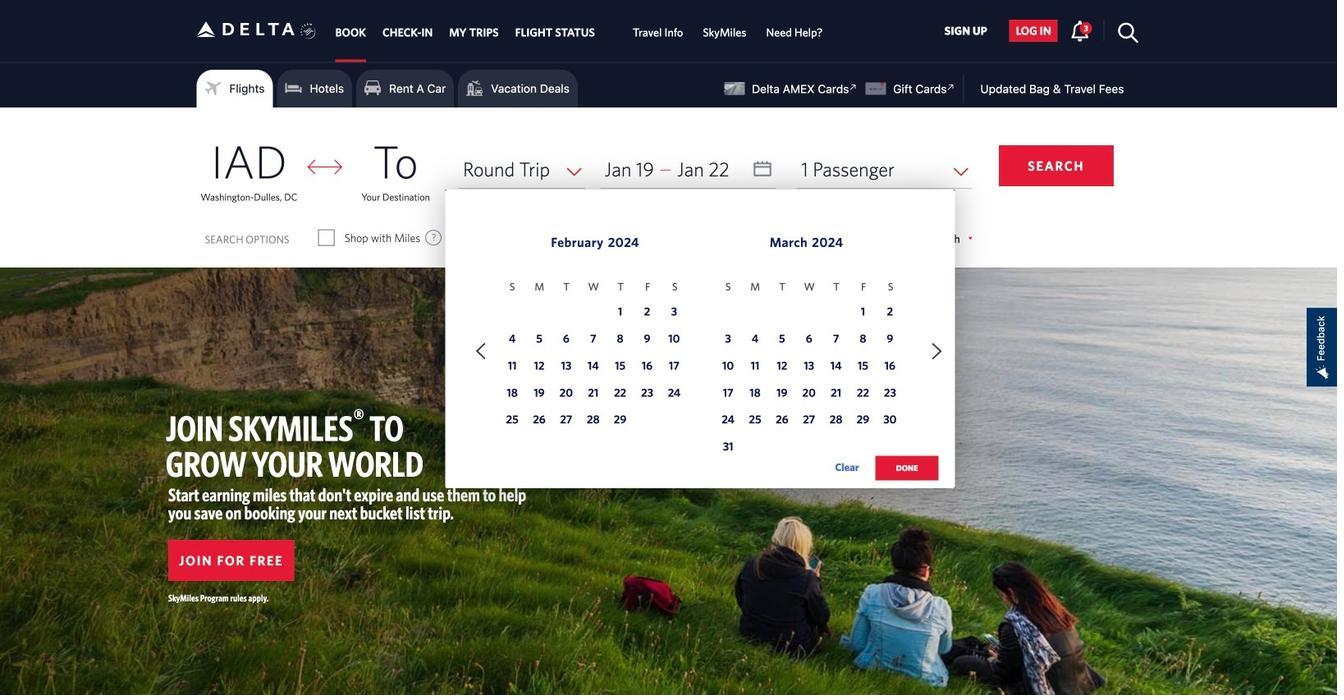 Task type: describe. For each thing, give the bounding box(es) containing it.
this link opens another site in a new window that may not follow the same accessibility policies as delta air lines. image
[[846, 80, 861, 95]]

this link opens another site in a new window that may not follow the same accessibility policies as delta air lines. image
[[944, 80, 959, 95]]

delta air lines image
[[197, 4, 295, 55]]



Task type: vqa. For each thing, say whether or not it's contained in the screenshot.
"tab list"
yes



Task type: locate. For each thing, give the bounding box(es) containing it.
None checkbox
[[612, 230, 627, 246]]

None field
[[459, 150, 586, 188], [797, 150, 973, 188], [459, 150, 586, 188], [797, 150, 973, 188]]

calendar expanded, use arrow keys to select date application
[[446, 190, 955, 498]]

tab panel
[[0, 108, 1337, 498]]

skyteam image
[[300, 6, 316, 57]]

None text field
[[601, 150, 776, 188]]

tab list
[[327, 0, 833, 62]]

None checkbox
[[319, 230, 334, 246]]



